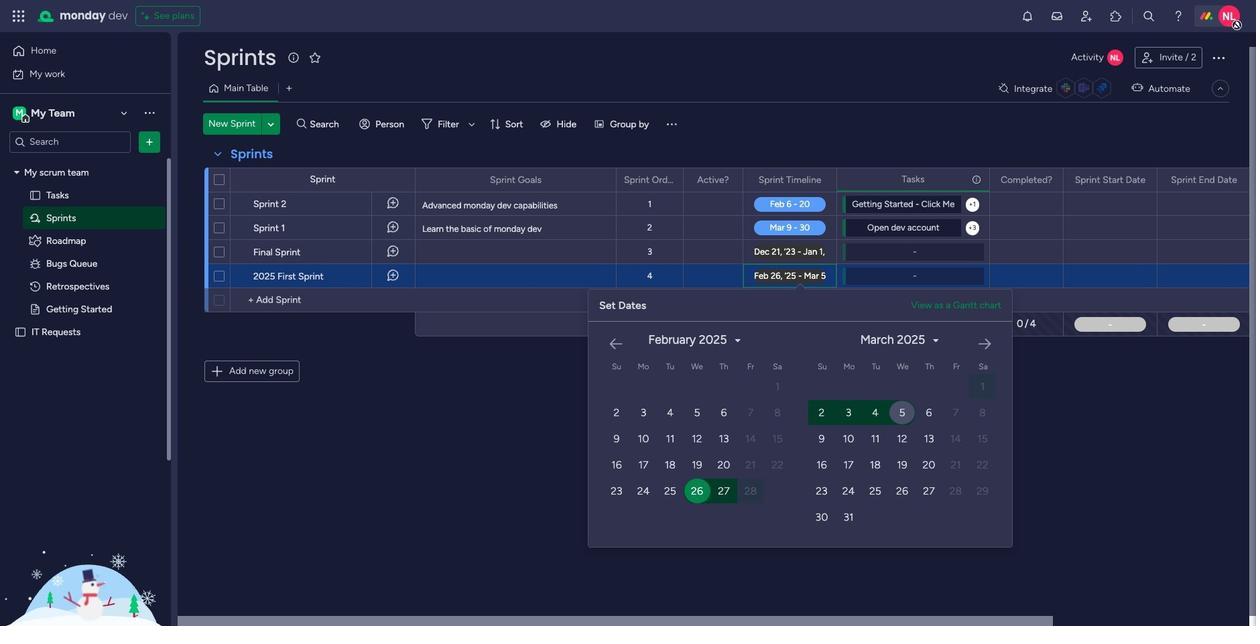 Task type: locate. For each thing, give the bounding box(es) containing it.
invite members image
[[1080, 9, 1093, 23]]

1 horizontal spatial caret down image
[[735, 335, 740, 345]]

public board image
[[29, 189, 42, 201], [29, 303, 42, 315], [14, 325, 27, 338]]

collapse board header image
[[1215, 83, 1226, 94]]

dapulse integrations image
[[999, 83, 1009, 94]]

my work image
[[12, 68, 24, 80]]

lottie animation element
[[0, 491, 171, 626]]

option
[[0, 160, 171, 163]]

noah lott image
[[1219, 5, 1240, 27]]

column information image
[[971, 174, 982, 185]]

search everything image
[[1142, 9, 1156, 23]]

workspace selection element
[[13, 105, 77, 122]]

arrow down image
[[464, 116, 480, 132]]

options image
[[143, 135, 156, 148], [597, 169, 607, 191], [724, 169, 733, 191], [818, 169, 827, 191], [1044, 169, 1054, 191], [1138, 169, 1147, 191], [1232, 169, 1241, 191], [186, 187, 197, 220], [186, 211, 197, 244], [186, 236, 197, 268], [186, 260, 197, 292]]

board activity image
[[1107, 50, 1123, 66]]

0 vertical spatial public board image
[[29, 189, 42, 201]]

angle down image
[[268, 119, 274, 129]]

0 horizontal spatial options image
[[664, 169, 674, 191]]

caret down image
[[14, 168, 19, 177], [735, 335, 740, 345]]

notifications image
[[1021, 9, 1034, 23]]

apps image
[[1109, 9, 1123, 23]]

see plans image
[[142, 8, 154, 24]]

region
[[588, 316, 1256, 547]]

options image
[[1210, 50, 1227, 66], [971, 168, 980, 191], [664, 169, 674, 191]]

select product image
[[12, 9, 25, 23]]

v2 search image
[[297, 116, 307, 132]]

list box
[[0, 158, 171, 524]]

Search field
[[307, 115, 347, 133]]

None field
[[200, 44, 280, 72], [227, 145, 276, 163], [899, 172, 928, 187], [487, 173, 545, 187], [621, 173, 679, 187], [694, 173, 732, 187], [755, 173, 825, 187], [997, 173, 1056, 187], [1072, 173, 1149, 187], [1168, 173, 1241, 187], [200, 44, 280, 72], [227, 145, 276, 163], [899, 172, 928, 187], [487, 173, 545, 187], [621, 173, 679, 187], [694, 173, 732, 187], [755, 173, 825, 187], [997, 173, 1056, 187], [1072, 173, 1149, 187], [1168, 173, 1241, 187]]

0 vertical spatial caret down image
[[14, 168, 19, 177]]

workspace image
[[13, 106, 26, 120]]



Task type: vqa. For each thing, say whether or not it's contained in the screenshot.
the right caret down icon
yes



Task type: describe. For each thing, give the bounding box(es) containing it.
1 vertical spatial caret down image
[[735, 335, 740, 345]]

+ Add Sprint text field
[[237, 292, 409, 308]]

Search in workspace field
[[28, 134, 112, 149]]

2 vertical spatial public board image
[[14, 325, 27, 338]]

inbox image
[[1050, 9, 1064, 23]]

add view image
[[286, 83, 292, 94]]

show board description image
[[286, 51, 302, 64]]

lottie animation image
[[0, 491, 171, 626]]

add to favorites image
[[308, 51, 322, 64]]

1 vertical spatial public board image
[[29, 303, 42, 315]]

1 horizontal spatial options image
[[971, 168, 980, 191]]

home image
[[12, 44, 25, 58]]

menu image
[[665, 117, 679, 131]]

autopilot image
[[1132, 79, 1143, 96]]

workspace options image
[[143, 106, 156, 119]]

0 horizontal spatial caret down image
[[14, 168, 19, 177]]

2 horizontal spatial options image
[[1210, 50, 1227, 66]]

help image
[[1172, 9, 1185, 23]]

caret down image
[[933, 335, 939, 345]]



